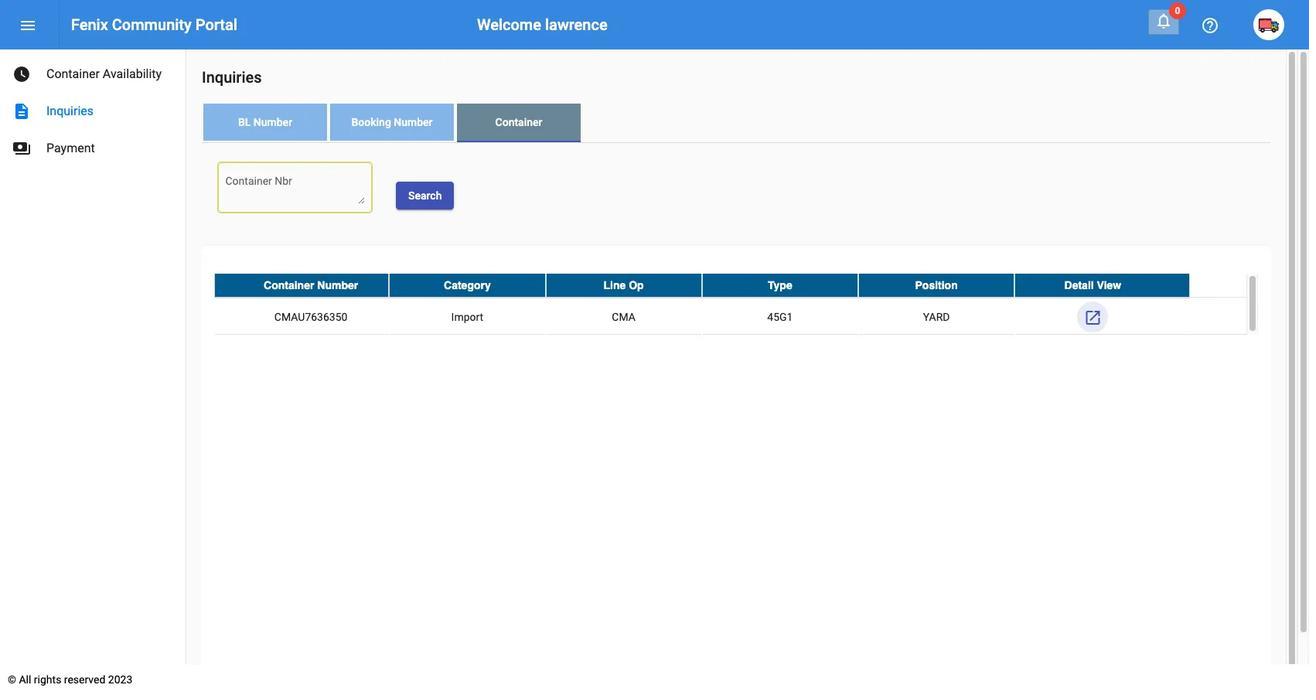 Task type: locate. For each thing, give the bounding box(es) containing it.
1 horizontal spatial container
[[264, 279, 314, 291]]

navigation
[[0, 50, 186, 167]]

number up cmau7636350
[[317, 279, 358, 291]]

no color image down description
[[12, 139, 31, 158]]

1 vertical spatial no color image
[[12, 102, 31, 121]]

no color image containing notifications_none
[[1155, 12, 1173, 30]]

0 vertical spatial container
[[46, 67, 100, 81]]

no color image up description
[[12, 65, 31, 84]]

number inside column header
[[317, 279, 358, 291]]

inquiries up payment
[[46, 104, 94, 118]]

no color image inside notifications_none popup button
[[1155, 12, 1173, 30]]

0 horizontal spatial container
[[46, 67, 100, 81]]

no color image
[[1201, 16, 1220, 35], [12, 102, 31, 121], [1084, 309, 1102, 327]]

no color image inside navigation
[[12, 102, 31, 121]]

None text field
[[225, 176, 365, 204]]

0 horizontal spatial no color image
[[12, 102, 31, 121]]

1 horizontal spatial no color image
[[1084, 309, 1102, 327]]

op
[[629, 279, 644, 291]]

no color image containing description
[[12, 102, 31, 121]]

detail view
[[1065, 279, 1122, 291]]

2023
[[108, 674, 132, 686]]

booking number
[[352, 116, 433, 128]]

container for container
[[495, 116, 543, 128]]

number for container number
[[317, 279, 358, 291]]

0 vertical spatial no color image
[[1201, 16, 1220, 35]]

no color image right notifications_none popup button
[[1201, 16, 1220, 35]]

no color image down "detail view" in the top of the page
[[1084, 309, 1102, 327]]

no color image inside help_outline popup button
[[1201, 16, 1220, 35]]

open_in_new
[[1084, 309, 1102, 327]]

no color image up payments on the left of the page
[[12, 102, 31, 121]]

2 vertical spatial container
[[264, 279, 314, 291]]

container
[[46, 67, 100, 81], [495, 116, 543, 128], [264, 279, 314, 291]]

rights
[[34, 674, 61, 686]]

detail
[[1065, 279, 1094, 291]]

0 horizontal spatial inquiries
[[46, 104, 94, 118]]

45g1
[[768, 311, 793, 323]]

row containing container number
[[214, 274, 1247, 298]]

help_outline button
[[1195, 9, 1226, 40]]

cma
[[612, 311, 636, 323]]

import
[[451, 311, 484, 323]]

row
[[214, 274, 1247, 298]]

no color image containing menu
[[19, 16, 37, 35]]

payments
[[12, 139, 31, 158]]

2 horizontal spatial no color image
[[1201, 16, 1220, 35]]

no color image left help_outline popup button
[[1155, 12, 1173, 30]]

menu button
[[12, 9, 43, 40]]

container inside navigation
[[46, 67, 100, 81]]

2 horizontal spatial number
[[394, 116, 433, 128]]

2 horizontal spatial container
[[495, 116, 543, 128]]

number right "bl" at top
[[254, 116, 292, 128]]

no color image containing watch_later
[[12, 65, 31, 84]]

bl
[[238, 116, 251, 128]]

0 vertical spatial inquiries
[[202, 68, 262, 87]]

no color image
[[1155, 12, 1173, 30], [19, 16, 37, 35], [12, 65, 31, 84], [12, 139, 31, 158]]

fenix
[[71, 15, 108, 34]]

no color image containing help_outline
[[1201, 16, 1220, 35]]

number for bl number
[[254, 116, 292, 128]]

notifications_none
[[1155, 12, 1173, 30]]

inquiries
[[202, 68, 262, 87], [46, 104, 94, 118]]

1 vertical spatial container
[[495, 116, 543, 128]]

bl number
[[238, 116, 292, 128]]

1 vertical spatial inquiries
[[46, 104, 94, 118]]

line op column header
[[546, 274, 702, 297]]

number
[[254, 116, 292, 128], [394, 116, 433, 128], [317, 279, 358, 291]]

2 vertical spatial no color image
[[1084, 309, 1102, 327]]

1 horizontal spatial number
[[317, 279, 358, 291]]

booking number tab panel
[[202, 143, 1271, 681]]

container inside column header
[[264, 279, 314, 291]]

all
[[19, 674, 31, 686]]

inquiries inside navigation
[[46, 104, 94, 118]]

container number column header
[[214, 274, 389, 297]]

inquiries up "bl" at top
[[202, 68, 262, 87]]

welcome
[[477, 15, 541, 34]]

open_in_new button
[[1078, 302, 1109, 332]]

0 horizontal spatial number
[[254, 116, 292, 128]]

bl number tab panel
[[202, 143, 1271, 681]]

yard
[[923, 311, 950, 323]]

view
[[1097, 279, 1122, 291]]

reserved
[[64, 674, 105, 686]]

no color image up watch_later
[[19, 16, 37, 35]]

search
[[408, 189, 442, 202]]

portal
[[195, 15, 237, 34]]

number right booking
[[394, 116, 433, 128]]

no color image containing open_in_new
[[1084, 309, 1102, 327]]

container for container number
[[264, 279, 314, 291]]

no color image inside open_in_new button
[[1084, 309, 1102, 327]]

payment
[[46, 141, 95, 155]]



Task type: vqa. For each thing, say whether or not it's contained in the screenshot.


Task type: describe. For each thing, give the bounding box(es) containing it.
welcome lawrence
[[477, 15, 608, 34]]

notifications_none button
[[1149, 9, 1180, 35]]

watch_later
[[12, 65, 31, 84]]

line
[[604, 279, 626, 291]]

position
[[915, 279, 958, 291]]

position column header
[[859, 274, 1015, 297]]

detail view column header
[[1015, 274, 1190, 297]]

©
[[8, 674, 16, 686]]

open_in_new row
[[214, 298, 1247, 336]]

© all rights reserved 2023
[[8, 674, 132, 686]]

availability
[[103, 67, 162, 81]]

navigation containing watch_later
[[0, 50, 186, 167]]

open_in_new grid
[[214, 274, 1258, 336]]

type
[[768, 279, 793, 291]]

category
[[444, 279, 491, 291]]

container number
[[264, 279, 358, 291]]

cmau7636350
[[274, 311, 348, 323]]

no color image for open_in_new button
[[1084, 309, 1102, 327]]

help_outline
[[1201, 16, 1220, 35]]

no color image for help_outline popup button
[[1201, 16, 1220, 35]]

number for booking number
[[394, 116, 433, 128]]

1 horizontal spatial inquiries
[[202, 68, 262, 87]]

description
[[12, 102, 31, 121]]

type column header
[[702, 274, 859, 297]]

no color image inside menu 'button'
[[19, 16, 37, 35]]

category column header
[[389, 274, 546, 297]]

fenix community portal
[[71, 15, 237, 34]]

no color image containing payments
[[12, 139, 31, 158]]

booking
[[352, 116, 391, 128]]

lawrence
[[545, 15, 608, 34]]

container for container availability
[[46, 67, 100, 81]]

search button
[[396, 182, 454, 209]]

community
[[112, 15, 192, 34]]

menu
[[19, 16, 37, 35]]

line op
[[604, 279, 644, 291]]

container availability
[[46, 67, 162, 81]]



